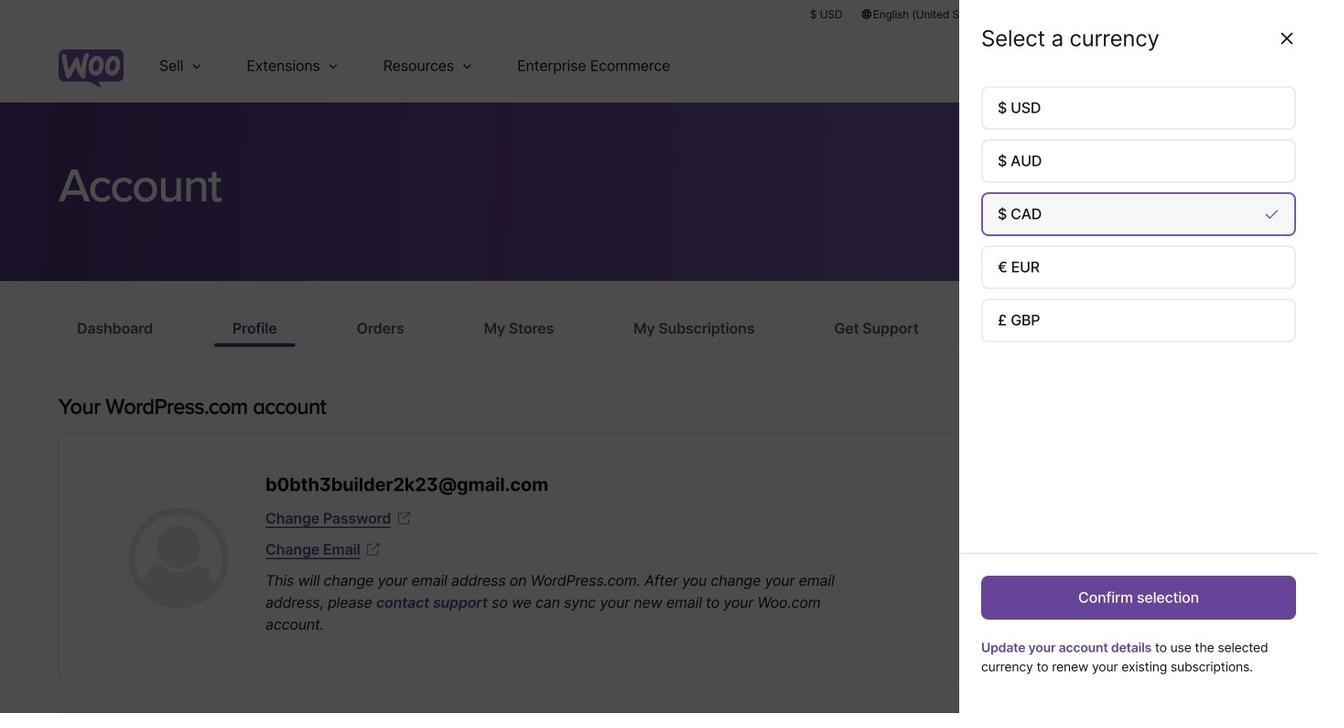 Task type: describe. For each thing, give the bounding box(es) containing it.
external link image
[[395, 509, 413, 528]]

external link image
[[364, 541, 382, 559]]

search image
[[1133, 51, 1162, 81]]

gravatar image image
[[128, 508, 229, 608]]



Task type: locate. For each thing, give the bounding box(es) containing it.
service navigation menu element
[[1100, 36, 1260, 96]]

open account menu image
[[1231, 51, 1260, 81]]

close selector image
[[1278, 29, 1297, 48]]



Task type: vqa. For each thing, say whether or not it's contained in the screenshot.
the right as
no



